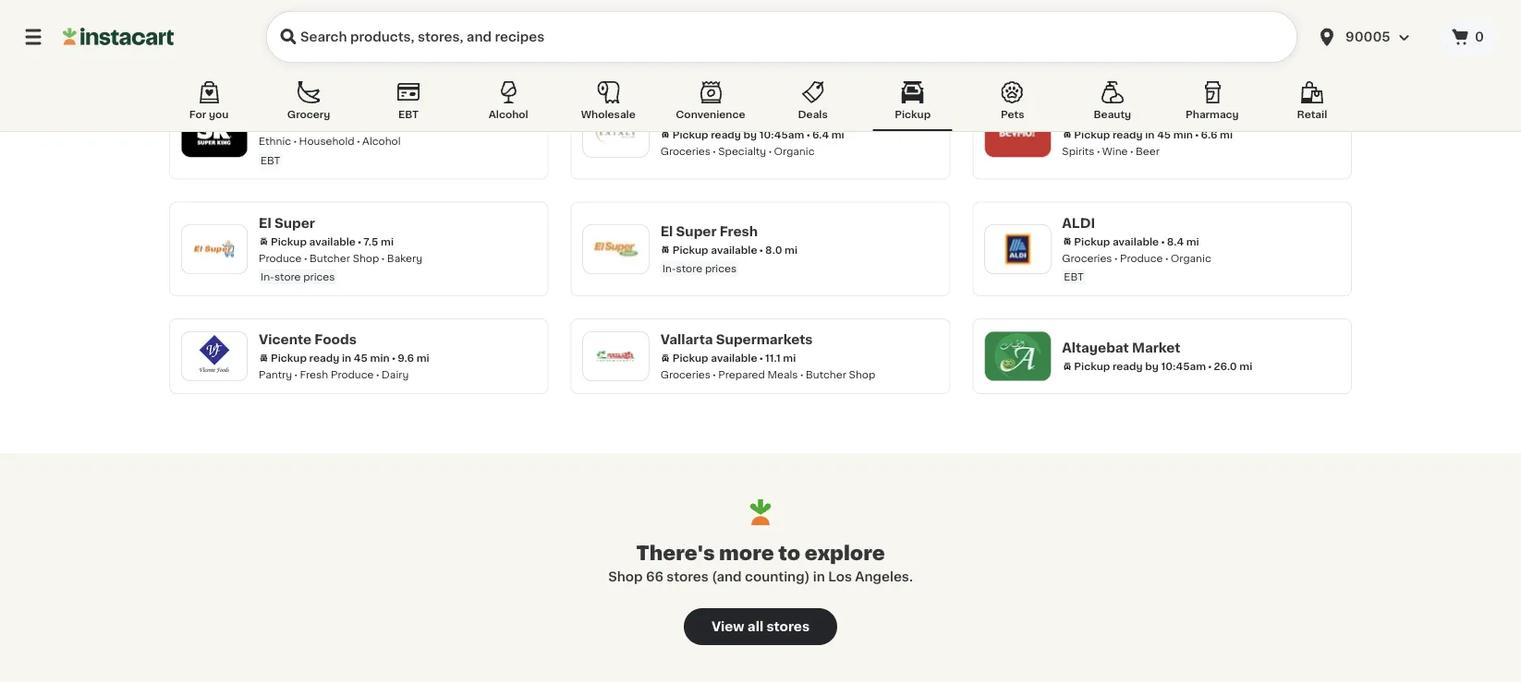 Task type: vqa. For each thing, say whether or not it's contained in the screenshot.


Task type: describe. For each thing, give the bounding box(es) containing it.
vicente foods
[[259, 334, 357, 347]]

90005 button
[[1316, 11, 1427, 63]]

5.0 inside super king pickup ready by 11:15am 5.0 mi ethnic household alcohol ebt
[[405, 120, 422, 130]]

6.6
[[1201, 129, 1217, 139]]

alcohol button
[[469, 78, 548, 131]]

8.0
[[765, 245, 782, 255]]

produce inside groceries produce organic ebt
[[1120, 253, 1163, 263]]

ebt inside super king pickup ready by 11:15am 5.0 mi ethnic household alcohol ebt
[[261, 155, 280, 165]]

ready inside pickup ready by 10:30am 3.3 mi organic alcohol prepared meals in-store prices
[[309, 3, 339, 13]]

90005 button
[[1305, 11, 1438, 63]]

min for 9.6 mi
[[370, 353, 390, 364]]

supermarkets
[[716, 334, 813, 347]]

pickup button
[[873, 78, 952, 131]]

for you
[[189, 110, 229, 120]]

1 horizontal spatial prepared
[[718, 370, 765, 380]]

organic for groceries produce organic ebt
[[1171, 253, 1211, 263]]

deals
[[798, 110, 828, 120]]

60
[[755, 3, 770, 13]]

el super
[[259, 217, 315, 230]]

convenience
[[676, 110, 745, 120]]

produce inside produce butcher shop bakery in-store prices
[[259, 253, 302, 263]]

8.4
[[1167, 237, 1184, 247]]

3.7
[[799, 3, 814, 13]]

beauty button
[[1073, 78, 1152, 131]]

10:30am
[[358, 3, 403, 13]]

pickup ready by 10:30am 3.3 mi organic alcohol prepared meals in-store prices
[[259, 3, 442, 49]]

pickup ready in 45 min for 9.6 mi
[[271, 353, 390, 364]]

5.0 mi
[[1201, 3, 1233, 13]]

pickup inside pickup ready by 10:30am 3.3 mi organic alcohol prepared meals in-store prices
[[271, 3, 307, 13]]

pantry
[[259, 370, 292, 380]]

pickup for 8.4 mi
[[1074, 237, 1110, 247]]

groceries for eataly
[[660, 146, 710, 156]]

available for el super
[[309, 237, 356, 247]]

more
[[719, 544, 774, 563]]

11.1
[[765, 353, 780, 364]]

1 horizontal spatial produce
[[331, 370, 374, 380]]

meals inside pickup ready by 10:30am 3.3 mi organic alcohol prepared meals in-store prices
[[402, 19, 433, 30]]

10:45am for eataly
[[759, 129, 804, 139]]

pickup available for el super
[[271, 237, 356, 247]]

in-store prices
[[662, 264, 737, 274]]

by inside super king pickup ready by 11:15am 5.0 mi ethnic household alcohol ebt
[[342, 120, 355, 130]]

mi for 7.5 mi
[[381, 237, 394, 247]]

altayebat
[[1062, 342, 1129, 355]]

in- inside pickup ready by 10:30am 3.3 mi organic alcohol prepared meals in-store prices
[[261, 38, 274, 49]]

7.5 mi
[[364, 237, 394, 247]]

alcohol inside button
[[489, 110, 528, 120]]

min for 5.0 mi
[[1173, 3, 1193, 13]]

ready for 5.0 mi
[[1113, 3, 1143, 13]]

eataly
[[660, 109, 703, 122]]

el super logo image
[[190, 225, 238, 273]]

groceries specialty organic
[[660, 146, 815, 156]]

0 vertical spatial fresh
[[720, 225, 758, 238]]

prices inside pickup ready by 10:30am 3.3 mi organic alcohol prepared meals in-store prices
[[303, 38, 335, 49]]

prepared inside pickup ready by 10:30am 3.3 mi organic alcohol prepared meals in-store prices
[[353, 19, 400, 30]]

eataly logo image
[[592, 108, 640, 156]]

counting)
[[745, 571, 810, 584]]

6.4
[[812, 129, 829, 139]]

10:45am for altayebat market
[[1161, 362, 1206, 372]]

by up "specialty" in the top of the page
[[744, 129, 757, 139]]

stores inside the there's more to explore shop 66 stores (and counting) in los angeles.
[[667, 571, 709, 584]]

9.6 mi
[[398, 353, 429, 364]]

available for aldi
[[1113, 237, 1159, 247]]

66
[[646, 571, 663, 584]]

26.0 mi
[[1214, 362, 1252, 372]]

(and
[[712, 571, 742, 584]]

wholesale button
[[569, 78, 648, 131]]

pets button
[[973, 78, 1052, 131]]

26.0
[[1214, 362, 1237, 372]]

wholesale
[[581, 110, 636, 120]]

super king pickup ready by 11:15am 5.0 mi ethnic household alcohol ebt
[[259, 100, 437, 165]]

0
[[1475, 30, 1484, 43]]

shop categories tab list
[[169, 78, 1352, 131]]

super inside super king pickup ready by 11:15am 5.0 mi ethnic household alcohol ebt
[[259, 100, 299, 113]]

mi for 26.0 mi
[[1240, 362, 1252, 372]]

for
[[189, 110, 206, 120]]

6.6 mi
[[1201, 129, 1233, 139]]

household
[[299, 136, 355, 146]]

super for el super fresh
[[676, 225, 717, 238]]

explore
[[805, 544, 885, 563]]

mi for 9.6 mi
[[416, 353, 429, 364]]

market
[[1132, 342, 1181, 355]]

0 button
[[1438, 18, 1499, 55]]

min for 6.6 mi
[[1173, 129, 1193, 139]]

there's
[[636, 544, 715, 563]]

in for 9.6 mi
[[342, 353, 351, 364]]

bevmo! $10 off
[[1062, 109, 1157, 122]]

grocery button
[[269, 78, 348, 131]]

altayebat market
[[1062, 342, 1181, 355]]

convenience button
[[668, 78, 753, 131]]

butcher inside produce butcher shop bakery in-store prices
[[310, 253, 350, 263]]

groceries prepared meals butcher shop
[[660, 370, 875, 380]]

groceries produce organic ebt
[[1062, 253, 1211, 282]]

$10
[[1121, 112, 1140, 122]]

mi inside pickup ready by 10:30am 3.3 mi organic alcohol prepared meals in-store prices
[[429, 3, 442, 13]]

8.0 mi
[[765, 245, 798, 255]]

bakery
[[387, 253, 422, 263]]

pickup ready in 45 min for 5.0 mi
[[1074, 3, 1193, 13]]

view all stores button
[[684, 609, 837, 646]]

aldi
[[1062, 217, 1095, 230]]

king
[[302, 100, 334, 113]]

pickup for 5.0 mi
[[1074, 3, 1110, 13]]

in for 3.7 mi
[[744, 3, 753, 13]]

spirits wine beer
[[1062, 146, 1160, 156]]

in- down el super fresh
[[662, 264, 676, 274]]

mi for 3.7 mi
[[817, 3, 830, 13]]

pickup for 7.5 mi
[[271, 237, 307, 247]]

pickup for 3.7 mi
[[672, 3, 708, 13]]

pantry fresh produce dairy
[[259, 370, 409, 380]]

aldi logo image
[[994, 225, 1042, 273]]

pickup for 6.4 mi
[[672, 129, 708, 139]]

mi for 6.6 mi
[[1220, 129, 1233, 139]]

produce butcher shop bakery in-store prices
[[259, 253, 422, 282]]

store inside pickup ready by 10:30am 3.3 mi organic alcohol prepared meals in-store prices
[[274, 38, 301, 49]]

angeles.
[[855, 571, 913, 584]]

9.6
[[398, 353, 414, 364]]

off
[[1142, 112, 1157, 122]]

super for el super
[[274, 217, 315, 230]]

pickup inside super king pickup ready by 11:15am 5.0 mi ethnic household alcohol ebt
[[271, 120, 307, 130]]

8.4 mi
[[1167, 237, 1199, 247]]

3.3
[[410, 3, 427, 13]]



Task type: locate. For each thing, give the bounding box(es) containing it.
mi for 8.0 mi
[[785, 245, 798, 255]]

2 vertical spatial organic
[[1171, 253, 1211, 263]]

groceries down vallarta
[[660, 370, 710, 380]]

pickup ready by 10:45am for altayebat market
[[1074, 362, 1206, 372]]

0 horizontal spatial produce
[[259, 253, 302, 263]]

groceries for vallarta supermarkets
[[660, 370, 710, 380]]

45
[[1157, 3, 1171, 13], [1157, 129, 1171, 139], [354, 353, 368, 364]]

mi for 11.1 mi
[[783, 353, 796, 364]]

vicente foods logo image
[[190, 333, 238, 381]]

in left '60'
[[744, 3, 753, 13]]

store up grocery button
[[274, 38, 301, 49]]

1 vertical spatial 45
[[1157, 129, 1171, 139]]

in for 6.6 mi
[[1145, 129, 1155, 139]]

pickup available for el super fresh
[[672, 245, 757, 255]]

Search field
[[266, 11, 1297, 63]]

ebt
[[398, 110, 419, 120], [261, 155, 280, 165], [1064, 272, 1084, 282]]

1 vertical spatial pickup ready in 45 min
[[1074, 129, 1193, 139]]

beauty
[[1094, 110, 1131, 120]]

10:45am down market
[[1161, 362, 1206, 372]]

fresh up in-store prices
[[720, 225, 758, 238]]

super up ethnic
[[259, 100, 299, 113]]

45 for 6.6 mi
[[1157, 129, 1171, 139]]

1 vertical spatial pickup ready by 10:45am
[[1074, 362, 1206, 372]]

0 horizontal spatial ebt
[[261, 155, 280, 165]]

0 horizontal spatial butcher
[[310, 253, 350, 263]]

prepared down vallarta supermarkets
[[718, 370, 765, 380]]

groceries down aldi on the top of page
[[1062, 253, 1112, 263]]

el for el super
[[259, 217, 271, 230]]

prepared down 10:30am
[[353, 19, 400, 30]]

organic for groceries specialty organic
[[774, 146, 815, 156]]

10:45am
[[759, 129, 804, 139], [1161, 362, 1206, 372]]

fresh down vicente foods at left
[[300, 370, 328, 380]]

0 vertical spatial alcohol
[[307, 19, 345, 30]]

in- down the el super
[[261, 272, 274, 282]]

pickup for 11.1 mi
[[672, 353, 708, 364]]

ready left 5.0 mi
[[1113, 3, 1143, 13]]

organic up grocery button
[[259, 19, 299, 30]]

alcohol inside super king pickup ready by 11:15am 5.0 mi ethnic household alcohol ebt
[[362, 136, 401, 146]]

all
[[747, 621, 763, 634]]

butcher down supermarkets
[[806, 370, 846, 380]]

mi for 5.0 mi
[[1220, 3, 1233, 13]]

ebt inside ebt button
[[398, 110, 419, 120]]

ready for 6.4 mi
[[711, 129, 741, 139]]

7.5
[[364, 237, 378, 247]]

specialty
[[718, 146, 766, 156]]

2 horizontal spatial alcohol
[[489, 110, 528, 120]]

pickup ready in 45 min left 5.0 mi
[[1074, 3, 1193, 13]]

2 vertical spatial shop
[[608, 571, 643, 584]]

0 horizontal spatial pickup ready by 10:45am
[[672, 129, 804, 139]]

organic inside pickup ready by 10:30am 3.3 mi organic alcohol prepared meals in-store prices
[[259, 19, 299, 30]]

by down market
[[1145, 362, 1159, 372]]

beer
[[1136, 146, 1160, 156]]

available down el super fresh
[[711, 245, 757, 255]]

meals down 3.3
[[402, 19, 433, 30]]

pickup ready in 45 min
[[1074, 3, 1193, 13], [1074, 129, 1193, 139], [271, 353, 390, 364]]

pickup available for aldi
[[1074, 237, 1159, 247]]

45 for 5.0 mi
[[1157, 3, 1171, 13]]

ebt down ethnic
[[261, 155, 280, 165]]

ebt inside groceries produce organic ebt
[[1064, 272, 1084, 282]]

dairy
[[381, 370, 409, 380]]

0 vertical spatial prepared
[[353, 19, 400, 30]]

pickup ready in 45 min up the pantry fresh produce dairy
[[271, 353, 390, 364]]

0 vertical spatial 10:45am
[[759, 129, 804, 139]]

0 horizontal spatial fresh
[[300, 370, 328, 380]]

mi for 6.4 mi
[[831, 129, 844, 139]]

shop for there's
[[608, 571, 643, 584]]

store down el super fresh
[[676, 264, 702, 274]]

1 vertical spatial meals
[[767, 370, 798, 380]]

ready left '60'
[[711, 3, 741, 13]]

0 vertical spatial organic
[[259, 19, 299, 30]]

pickup available down the el super
[[271, 237, 356, 247]]

1 vertical spatial 10:45am
[[1161, 362, 1206, 372]]

in left "los"
[[813, 571, 825, 584]]

10:45am down deals
[[759, 129, 804, 139]]

2 vertical spatial 45
[[354, 353, 368, 364]]

prices inside produce butcher shop bakery in-store prices
[[303, 272, 335, 282]]

shop for groceries
[[849, 370, 875, 380]]

1 vertical spatial fresh
[[300, 370, 328, 380]]

pickup available down vallarta supermarkets
[[672, 353, 757, 364]]

in- up grocery button
[[261, 38, 274, 49]]

1 vertical spatial stores
[[766, 621, 810, 634]]

2 horizontal spatial produce
[[1120, 253, 1163, 263]]

1 horizontal spatial pickup ready by 10:45am
[[1074, 362, 1206, 372]]

bevmo! logo image
[[994, 108, 1042, 156]]

1 horizontal spatial stores
[[766, 621, 810, 634]]

5.0
[[1201, 3, 1218, 13], [405, 120, 422, 130]]

pickup for 26.0 mi
[[1074, 362, 1110, 372]]

vicente
[[259, 334, 311, 347]]

0 horizontal spatial stores
[[667, 571, 709, 584]]

6.4 mi
[[812, 129, 844, 139]]

mi for 8.4 mi
[[1186, 237, 1199, 247]]

by up household
[[342, 120, 355, 130]]

1 horizontal spatial fresh
[[720, 225, 758, 238]]

mi
[[429, 3, 442, 13], [817, 3, 830, 13], [1220, 3, 1233, 13], [424, 120, 437, 130], [831, 129, 844, 139], [1220, 129, 1233, 139], [381, 237, 394, 247], [1186, 237, 1199, 247], [785, 245, 798, 255], [416, 353, 429, 364], [783, 353, 796, 364], [1240, 362, 1252, 372]]

grocery
[[287, 110, 330, 120]]

0 horizontal spatial el
[[259, 217, 271, 230]]

organic
[[259, 19, 299, 30], [774, 146, 815, 156], [1171, 253, 1211, 263]]

45 left 5.0 mi
[[1157, 3, 1171, 13]]

vallarta
[[660, 334, 713, 347]]

ready up groceries specialty organic
[[711, 129, 741, 139]]

prices down el super fresh
[[705, 264, 737, 274]]

0 horizontal spatial organic
[[259, 19, 299, 30]]

ethnic
[[259, 136, 291, 146]]

1 vertical spatial organic
[[774, 146, 815, 156]]

view all stores
[[711, 621, 810, 634]]

45 for 9.6 mi
[[354, 353, 368, 364]]

prices up grocery button
[[303, 38, 335, 49]]

available down vallarta supermarkets
[[711, 353, 757, 364]]

2 horizontal spatial shop
[[849, 370, 875, 380]]

ready for 26.0 mi
[[1113, 362, 1143, 372]]

0 horizontal spatial 10:45am
[[759, 129, 804, 139]]

fresh
[[720, 225, 758, 238], [300, 370, 328, 380]]

by left 10:30am
[[342, 3, 355, 13]]

store
[[274, 38, 301, 49], [676, 264, 702, 274], [274, 272, 301, 282]]

1 horizontal spatial organic
[[774, 146, 815, 156]]

foods
[[314, 334, 357, 347]]

ready for 3.7 mi
[[711, 3, 741, 13]]

pickup for 9.6 mi
[[271, 353, 307, 364]]

0 vertical spatial stores
[[667, 571, 709, 584]]

2 vertical spatial alcohol
[[362, 136, 401, 146]]

prepared
[[353, 19, 400, 30], [718, 370, 765, 380]]

in for 5.0 mi
[[1145, 3, 1155, 13]]

pickup
[[271, 3, 307, 13], [672, 3, 708, 13], [1074, 3, 1110, 13], [895, 110, 931, 120], [271, 120, 307, 130], [672, 129, 708, 139], [1074, 129, 1110, 139], [271, 237, 307, 247], [1074, 237, 1110, 247], [672, 245, 708, 255], [271, 353, 307, 364], [672, 353, 708, 364], [1074, 362, 1110, 372]]

stores right all
[[766, 621, 810, 634]]

you
[[209, 110, 229, 120]]

0 vertical spatial butcher
[[310, 253, 350, 263]]

super
[[259, 100, 299, 113], [274, 217, 315, 230], [676, 225, 717, 238]]

produce up market
[[1120, 253, 1163, 263]]

None search field
[[266, 11, 1297, 63]]

1 horizontal spatial shop
[[608, 571, 643, 584]]

available for el super fresh
[[711, 245, 757, 255]]

min left 5.0 mi
[[1173, 3, 1193, 13]]

0 vertical spatial pickup ready in 45 min
[[1074, 3, 1193, 13]]

el right el super logo
[[259, 217, 271, 230]]

0 vertical spatial pickup ready by 10:45am
[[672, 129, 804, 139]]

ready left 10:30am
[[309, 3, 339, 13]]

pharmacy
[[1186, 110, 1239, 120]]

store down the el super
[[274, 272, 301, 282]]

1 horizontal spatial 10:45am
[[1161, 362, 1206, 372]]

ebt down aldi on the top of page
[[1064, 272, 1084, 282]]

pickup ready in 45 min down $10
[[1074, 129, 1193, 139]]

mi inside super king pickup ready by 11:15am 5.0 mi ethnic household alcohol ebt
[[424, 120, 437, 130]]

in- inside produce butcher shop bakery in-store prices
[[261, 272, 274, 282]]

2 horizontal spatial ebt
[[1064, 272, 1084, 282]]

min left 6.6 in the right top of the page
[[1173, 129, 1193, 139]]

ready down $10
[[1113, 129, 1143, 139]]

super up in-store prices
[[676, 225, 717, 238]]

1 vertical spatial 5.0
[[405, 120, 422, 130]]

pickup ready by 10:45am down market
[[1074, 362, 1206, 372]]

in left 5.0 mi
[[1145, 3, 1155, 13]]

0 vertical spatial 5.0
[[1201, 3, 1218, 13]]

ebt button
[[369, 78, 448, 131]]

11.1 mi
[[765, 353, 796, 364]]

min up 'dairy'
[[370, 353, 390, 364]]

1 horizontal spatial alcohol
[[362, 136, 401, 146]]

produce down the el super
[[259, 253, 302, 263]]

super king logo image
[[190, 108, 238, 156]]

deals button
[[773, 78, 853, 131]]

pickup ready in 60 min
[[672, 3, 792, 13]]

el up in-store prices
[[660, 225, 673, 238]]

pharmacy button
[[1173, 78, 1252, 131]]

ready down the altayebat market
[[1113, 362, 1143, 372]]

spirits
[[1062, 146, 1094, 156]]

store inside produce butcher shop bakery in-store prices
[[274, 272, 301, 282]]

there's more to explore shop 66 stores (and counting) in los angeles.
[[608, 544, 913, 584]]

45 down foods
[[354, 353, 368, 364]]

bevmo!
[[1062, 109, 1114, 122]]

0 horizontal spatial alcohol
[[307, 19, 345, 30]]

1 horizontal spatial el
[[660, 225, 673, 238]]

1 horizontal spatial butcher
[[806, 370, 846, 380]]

butcher down the el super
[[310, 253, 350, 263]]

butcher
[[310, 253, 350, 263], [806, 370, 846, 380]]

available for vallarta supermarkets
[[711, 353, 757, 364]]

instacart image
[[63, 26, 174, 48]]

shop inside produce butcher shop bakery in-store prices
[[353, 253, 379, 263]]

altayebat market logo image
[[994, 333, 1042, 381]]

90005
[[1346, 30, 1390, 43]]

2 vertical spatial pickup ready in 45 min
[[271, 353, 390, 364]]

el super fresh
[[660, 225, 758, 238]]

meals down "11.1 mi"
[[767, 370, 798, 380]]

el super fresh logo image
[[592, 225, 640, 273]]

groceries inside groceries produce organic ebt
[[1062, 253, 1112, 263]]

groceries
[[660, 146, 710, 156], [1062, 253, 1112, 263], [660, 370, 710, 380]]

ready up the pantry fresh produce dairy
[[309, 353, 339, 364]]

el for el super fresh
[[660, 225, 673, 238]]

pickup available
[[271, 237, 356, 247], [1074, 237, 1159, 247], [672, 245, 757, 255], [672, 353, 757, 364]]

stores down there's
[[667, 571, 709, 584]]

prices down the el super
[[303, 272, 335, 282]]

0 vertical spatial meals
[[402, 19, 433, 30]]

1 vertical spatial butcher
[[806, 370, 846, 380]]

pickup available for vallarta supermarkets
[[672, 353, 757, 364]]

1 vertical spatial prepared
[[718, 370, 765, 380]]

0 vertical spatial ebt
[[398, 110, 419, 120]]

1 horizontal spatial ebt
[[398, 110, 419, 120]]

0 horizontal spatial shop
[[353, 253, 379, 263]]

pickup for 8.0 mi
[[672, 245, 708, 255]]

1 vertical spatial groceries
[[1062, 253, 1112, 263]]

groceries down "eataly"
[[660, 146, 710, 156]]

0 horizontal spatial 5.0
[[405, 120, 422, 130]]

organic inside groceries produce organic ebt
[[1171, 253, 1211, 263]]

in up the pantry fresh produce dairy
[[342, 353, 351, 364]]

retail
[[1297, 110, 1327, 120]]

min right '60'
[[772, 3, 792, 13]]

ready
[[309, 3, 339, 13], [711, 3, 741, 13], [1113, 3, 1143, 13], [309, 120, 339, 130], [711, 129, 741, 139], [1113, 129, 1143, 139], [309, 353, 339, 364], [1113, 362, 1143, 372]]

pickup ready by 10:45am up groceries specialty organic
[[672, 129, 804, 139]]

ready for 6.6 mi
[[1113, 129, 1143, 139]]

0 vertical spatial groceries
[[660, 146, 710, 156]]

vallarta supermarkets
[[660, 334, 813, 347]]

pickup ready in 45 min for 6.6 mi
[[1074, 129, 1193, 139]]

shop inside the there's more to explore shop 66 stores (and counting) in los angeles.
[[608, 571, 643, 584]]

ebt right 11:15am
[[398, 110, 419, 120]]

pickup ready by 10:45am for eataly
[[672, 129, 804, 139]]

view all stores link
[[684, 609, 837, 646]]

retail button
[[1272, 78, 1352, 131]]

1 horizontal spatial meals
[[767, 370, 798, 380]]

by inside pickup ready by 10:30am 3.3 mi organic alcohol prepared meals in-store prices
[[342, 3, 355, 13]]

pickup available down el super fresh
[[672, 245, 757, 255]]

2 vertical spatial groceries
[[660, 370, 710, 380]]

for you button
[[169, 78, 249, 131]]

los
[[828, 571, 852, 584]]

pickup available up groceries produce organic ebt
[[1074, 237, 1159, 247]]

11:15am
[[358, 120, 397, 130]]

ready up household
[[309, 120, 339, 130]]

view
[[711, 621, 744, 634]]

wine
[[1102, 146, 1128, 156]]

to
[[778, 544, 800, 563]]

pets
[[1001, 110, 1024, 120]]

shop
[[353, 253, 379, 263], [849, 370, 875, 380], [608, 571, 643, 584]]

0 vertical spatial 45
[[1157, 3, 1171, 13]]

0 vertical spatial shop
[[353, 253, 379, 263]]

min for 3.7 mi
[[772, 3, 792, 13]]

produce
[[259, 253, 302, 263], [1120, 253, 1163, 263], [331, 370, 374, 380]]

1 horizontal spatial 5.0
[[1201, 3, 1218, 13]]

2 horizontal spatial organic
[[1171, 253, 1211, 263]]

in
[[744, 3, 753, 13], [1145, 3, 1155, 13], [1145, 129, 1155, 139], [342, 353, 351, 364], [813, 571, 825, 584]]

ready inside super king pickup ready by 11:15am 5.0 mi ethnic household alcohol ebt
[[309, 120, 339, 130]]

ready for 9.6 mi
[[309, 353, 339, 364]]

stores
[[667, 571, 709, 584], [766, 621, 810, 634]]

stores inside button
[[766, 621, 810, 634]]

prices
[[303, 38, 335, 49], [705, 264, 737, 274], [303, 272, 335, 282]]

meals
[[402, 19, 433, 30], [767, 370, 798, 380]]

by
[[342, 3, 355, 13], [342, 120, 355, 130], [744, 129, 757, 139], [1145, 362, 1159, 372]]

in up beer
[[1145, 129, 1155, 139]]

0 horizontal spatial meals
[[402, 19, 433, 30]]

available up groceries produce organic ebt
[[1113, 237, 1159, 247]]

0 horizontal spatial prepared
[[353, 19, 400, 30]]

organic down 6.4
[[774, 146, 815, 156]]

produce down foods
[[331, 370, 374, 380]]

1 vertical spatial alcohol
[[489, 110, 528, 120]]

in inside the there's more to explore shop 66 stores (and counting) in los angeles.
[[813, 571, 825, 584]]

available up produce butcher shop bakery in-store prices
[[309, 237, 356, 247]]

vallarta supermarkets logo image
[[592, 333, 640, 381]]

45 down 'off'
[[1157, 129, 1171, 139]]

2 vertical spatial ebt
[[1064, 272, 1084, 282]]

1 vertical spatial shop
[[849, 370, 875, 380]]

super up produce butcher shop bakery in-store prices
[[274, 217, 315, 230]]

alcohol inside pickup ready by 10:30am 3.3 mi organic alcohol prepared meals in-store prices
[[307, 19, 345, 30]]

organic down 8.4 mi
[[1171, 253, 1211, 263]]

3.7 mi
[[799, 3, 830, 13]]

pickup for 6.6 mi
[[1074, 129, 1110, 139]]

1 vertical spatial ebt
[[261, 155, 280, 165]]

pickup inside button
[[895, 110, 931, 120]]



